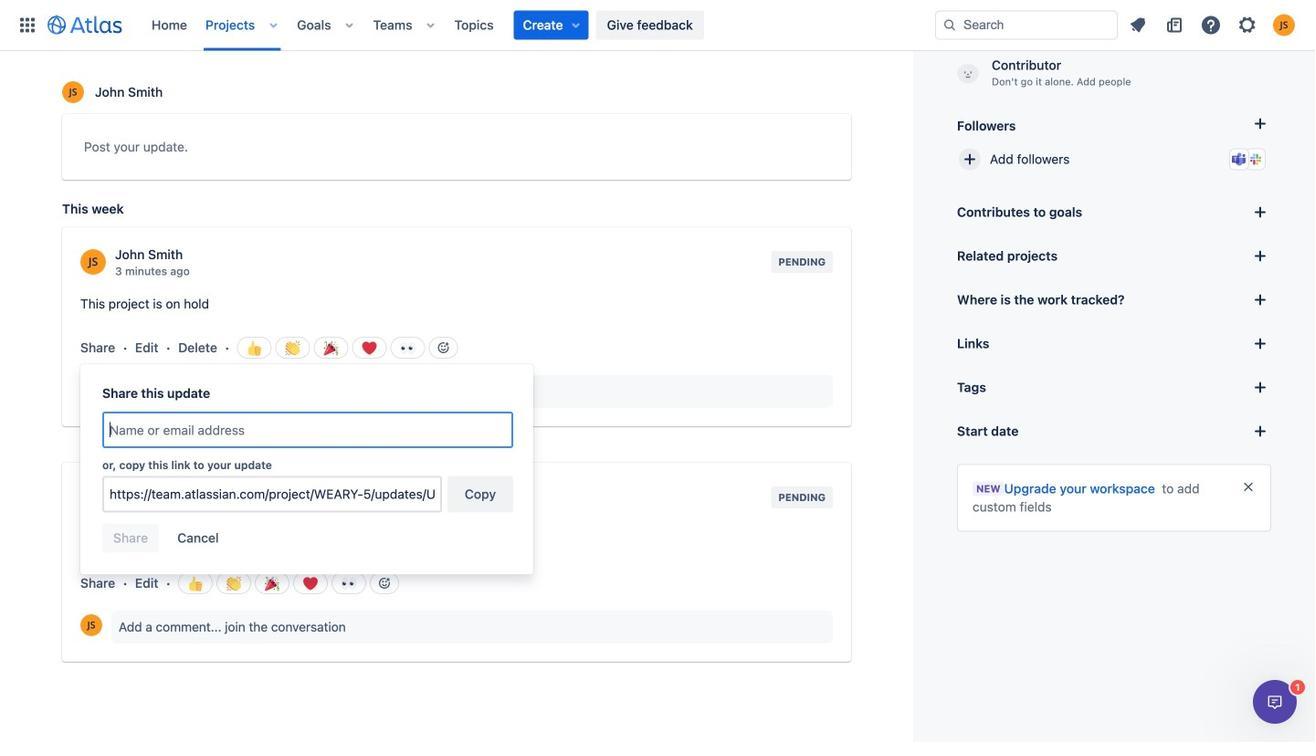 Task type: locate. For each thing, give the bounding box(es) containing it.
:thumbsup: image
[[247, 341, 262, 356], [188, 577, 203, 591]]

:heart: image
[[362, 341, 377, 356], [303, 577, 318, 591], [303, 577, 318, 591]]

1 vertical spatial :clap: image
[[227, 577, 241, 591]]

:clap: image for the topmost :clap: icon
[[285, 341, 300, 356]]

:tada: image
[[265, 577, 280, 591]]

:tada: image
[[324, 341, 338, 356], [324, 341, 338, 356], [265, 577, 280, 591]]

0 horizontal spatial :thumbsup: image
[[188, 577, 203, 591]]

None field
[[104, 478, 440, 511]]

add reaction image
[[436, 341, 451, 355]]

:eyes: image
[[401, 341, 415, 356], [342, 577, 356, 591], [342, 577, 356, 591]]

1 horizontal spatial :clap: image
[[285, 341, 300, 356]]

add goals image
[[1249, 201, 1271, 223]]

:eyes: image
[[401, 341, 415, 356]]

add follower image
[[959, 148, 981, 170]]

add tag image
[[1249, 377, 1271, 399]]

1 horizontal spatial :thumbsup: image
[[247, 341, 262, 356]]

:heart: image
[[362, 341, 377, 356]]

:clap: image left :tada: icon
[[227, 577, 241, 591]]

:clap: image left :heart: icon
[[285, 341, 300, 356]]

:clap: image
[[285, 341, 300, 356], [227, 577, 241, 591]]

1 vertical spatial :clap: image
[[227, 577, 241, 591]]

Name or email address field
[[104, 414, 511, 447]]

:clap: image left :heart: icon
[[285, 341, 300, 356]]

help image
[[1200, 14, 1222, 36]]

dialog
[[1253, 680, 1297, 724]]

1 vertical spatial :thumbsup: image
[[188, 577, 203, 591]]

:clap: image left :tada: icon
[[227, 577, 241, 591]]

None search field
[[935, 11, 1118, 40]]

1 horizontal spatial :clap: image
[[285, 341, 300, 356]]

0 vertical spatial :thumbsup: image
[[247, 341, 262, 356]]

1 horizontal spatial :thumbsup: image
[[247, 341, 262, 356]]

1 vertical spatial :thumbsup: image
[[188, 577, 203, 591]]

switch to... image
[[16, 14, 38, 36]]

0 vertical spatial :clap: image
[[285, 341, 300, 356]]

notifications image
[[1127, 14, 1149, 36]]

0 vertical spatial :thumbsup: image
[[247, 341, 262, 356]]

set start date image
[[1249, 421, 1271, 443]]

:thumbsup: image
[[247, 341, 262, 356], [188, 577, 203, 591]]

0 horizontal spatial :clap: image
[[227, 577, 241, 591]]

:clap: image
[[285, 341, 300, 356], [227, 577, 241, 591]]

banner
[[0, 0, 1315, 51]]

search image
[[943, 18, 957, 32]]



Task type: vqa. For each thing, say whether or not it's contained in the screenshot.
Goal updates at the left
no



Task type: describe. For each thing, give the bounding box(es) containing it.
:clap: image for leftmost :clap: icon
[[227, 577, 241, 591]]

add related project image
[[1249, 245, 1271, 267]]

msteams logo showing  channels are connected to this project image
[[1232, 152, 1247, 167]]

slack logo showing nan channels are connected to this project image
[[1249, 152, 1263, 167]]

Main content area, start typing to enter text. text field
[[84, 136, 829, 165]]

top element
[[11, 0, 935, 51]]

0 horizontal spatial :clap: image
[[227, 577, 241, 591]]

add work tracking links image
[[1249, 289, 1271, 311]]

account image
[[1273, 14, 1295, 36]]

add link image
[[1249, 333, 1271, 355]]

0 horizontal spatial :thumbsup: image
[[188, 577, 203, 591]]

settings image
[[1237, 14, 1259, 36]]

Search field
[[935, 11, 1118, 40]]

add a follower image
[[1249, 113, 1271, 135]]

close banner image
[[1241, 480, 1256, 495]]

0 vertical spatial :clap: image
[[285, 341, 300, 356]]

add reaction image
[[377, 577, 392, 591]]



